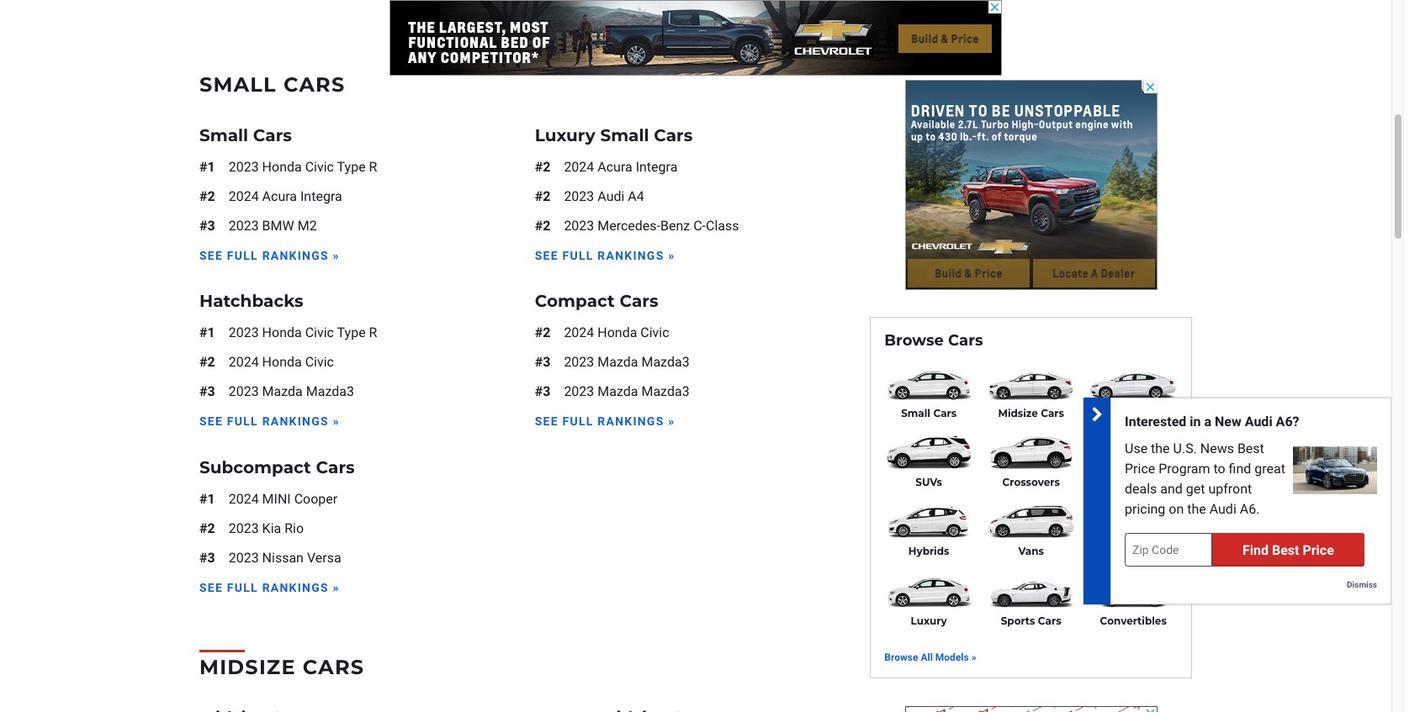 Task type: locate. For each thing, give the bounding box(es) containing it.
full for small cars
[[227, 249, 258, 262]]

luxury for luxury
[[911, 615, 947, 627]]

vehicle
[[764, 16, 802, 29]]

acura
[[598, 159, 633, 175], [262, 188, 297, 204]]

deals
[[1125, 481, 1158, 497]]

1 vertical spatial type
[[337, 325, 366, 341]]

best up find
[[1238, 441, 1265, 457]]

mazda3
[[642, 354, 690, 370], [306, 384, 354, 400], [642, 384, 690, 400]]

to
[[1214, 461, 1226, 477]]

2 for from the left
[[649, 16, 664, 29]]

best right money
[[602, 16, 625, 29]]

hybrids
[[909, 546, 950, 558]]

0 horizontal spatial for
[[502, 16, 517, 29]]

2023 honda civic type r for hatchbacks
[[229, 325, 377, 341]]

0 vertical spatial a6
[[1276, 414, 1293, 430]]

price
[[1125, 461, 1156, 477], [1303, 543, 1335, 559]]

car
[[353, 16, 371, 29], [628, 16, 646, 29]]

0 horizontal spatial midsize cars
[[199, 656, 365, 680]]

honda for small cars
[[262, 159, 302, 175]]

2 2023 honda civic type r from the top
[[229, 325, 377, 341]]

midsize
[[999, 407, 1038, 420], [199, 656, 296, 680]]

2 horizontal spatial the
[[1188, 502, 1207, 518]]

2024 acura integra down the luxury small cars
[[564, 159, 678, 175]]

cooper
[[294, 491, 338, 507]]

for left families
[[649, 16, 664, 29]]

subcompact cars link
[[199, 458, 522, 478]]

the down get
[[1188, 502, 1207, 518]]

#2
[[535, 159, 551, 175], [199, 188, 215, 204], [535, 188, 551, 204], [535, 218, 551, 234], [535, 325, 551, 341], [199, 354, 215, 370], [199, 521, 215, 537]]

#1 for hatchbacks
[[199, 325, 215, 341]]

r for hatchbacks
[[369, 325, 377, 341]]

0 vertical spatial type
[[337, 159, 366, 175]]

crossovers link
[[987, 477, 1076, 490]]

2023 mercedes-benz c-class
[[564, 218, 739, 234]]

luxury for luxury small cars
[[535, 125, 596, 145]]

c-
[[694, 218, 706, 234]]

acura up bmw
[[262, 188, 297, 204]]

small cars link
[[199, 125, 522, 145], [885, 407, 974, 421]]

sports cars
[[1001, 615, 1062, 627]]

luxury up 2023 audi a4
[[535, 125, 596, 145]]

trucks
[[1116, 477, 1151, 489]]

luxury
[[535, 125, 596, 145], [911, 615, 947, 627]]

0 horizontal spatial car
[[353, 16, 371, 29]]

compact cars
[[535, 291, 659, 312]]

best inside best vehicle brands link
[[738, 16, 761, 29]]

1 horizontal spatial midsize cars
[[999, 407, 1065, 420]]

civic
[[305, 159, 334, 175], [305, 325, 334, 341], [641, 325, 670, 341], [305, 354, 334, 370]]

full
[[227, 249, 258, 262], [563, 249, 594, 262], [227, 415, 258, 429], [563, 415, 594, 429], [227, 581, 258, 595]]

see full rankings for small cars
[[199, 249, 329, 262]]

0 horizontal spatial acura
[[262, 188, 297, 204]]

1 2023 honda civic type r from the top
[[229, 159, 377, 175]]

large
[[1106, 407, 1136, 420]]

1 horizontal spatial integra
[[636, 159, 678, 175]]

see for small cars
[[199, 249, 223, 262]]

2 car from the left
[[628, 16, 646, 29]]

1 horizontal spatial 2024 acura integra
[[564, 159, 678, 175]]

2 #1 from the top
[[199, 325, 215, 341]]

1 horizontal spatial for
[[649, 16, 664, 29]]

rio
[[285, 521, 304, 537]]

2024 down hatchbacks
[[229, 354, 259, 370]]

1 vertical spatial luxury
[[911, 615, 947, 627]]

1 vertical spatial integra
[[300, 188, 342, 204]]

2 vertical spatial #1
[[199, 491, 215, 507]]

a6 up great
[[1276, 414, 1293, 430]]

2024 down compact
[[564, 325, 594, 341]]

0 vertical spatial audi
[[598, 188, 625, 204]]

versa
[[307, 550, 341, 566]]

0 vertical spatial acura
[[598, 159, 633, 175]]

1 vertical spatial r
[[369, 325, 377, 341]]

1 horizontal spatial luxury
[[911, 615, 947, 627]]

for
[[502, 16, 517, 29], [649, 16, 664, 29]]

price inside button
[[1303, 543, 1335, 559]]

1 vertical spatial 2023 honda civic type r
[[229, 325, 377, 341]]

compact cars link
[[535, 291, 857, 312]]

u.s.
[[1174, 441, 1197, 457]]

1 vertical spatial price
[[1303, 543, 1335, 559]]

integra up m2
[[300, 188, 342, 204]]

use
[[1125, 441, 1148, 457]]

2023 mazda mazda3 for hatchbacks
[[229, 384, 354, 400]]

1 vertical spatial browse
[[885, 652, 919, 664]]

1 vertical spatial acura
[[262, 188, 297, 204]]

1 type from the top
[[337, 159, 366, 175]]

a6 down upfront
[[1240, 502, 1257, 518]]

best inside the find best price button
[[1272, 543, 1300, 559]]

price right the find
[[1303, 543, 1335, 559]]

1 car from the left
[[353, 16, 371, 29]]

0 horizontal spatial the
[[520, 16, 537, 29]]

in
[[1190, 414, 1201, 430]]

2023 honda civic type r
[[229, 159, 377, 175], [229, 325, 377, 341]]

mazda
[[598, 354, 638, 370], [262, 384, 303, 400], [598, 384, 638, 400]]

1 vertical spatial #1
[[199, 325, 215, 341]]

1 horizontal spatial midsize
[[999, 407, 1038, 420]]

audi down upfront
[[1210, 502, 1237, 518]]

1 vertical spatial a6
[[1240, 502, 1257, 518]]

honda for compact cars
[[598, 325, 637, 341]]

2024 up 2023 audi a4
[[564, 159, 594, 175]]

for inside best cars for the money link
[[502, 16, 517, 29]]

best right rankings
[[449, 16, 472, 29]]

1 vertical spatial small cars
[[199, 125, 292, 145]]

0 horizontal spatial a6
[[1240, 502, 1257, 518]]

r
[[369, 159, 377, 175], [369, 325, 377, 341]]

best inside best car for families link
[[602, 16, 625, 29]]

new
[[1215, 414, 1242, 430]]

acura up 2023 audi a4
[[598, 159, 633, 175]]

0 horizontal spatial integra
[[300, 188, 342, 204]]

2023 honda civic type r up m2
[[229, 159, 377, 175]]

car for best
[[628, 16, 646, 29]]

suvs link
[[885, 477, 974, 490]]

price up deals
[[1125, 461, 1156, 477]]

r for small cars
[[369, 159, 377, 175]]

trucks link
[[1089, 477, 1178, 490]]

2 r from the top
[[369, 325, 377, 341]]

find best price button
[[1213, 534, 1365, 568]]

type
[[337, 159, 366, 175], [337, 325, 366, 341]]

rankings
[[374, 16, 422, 29]]

best inside best cars for the money link
[[449, 16, 472, 29]]

2024 honda civic down hatchbacks
[[229, 354, 334, 370]]

1 vertical spatial the
[[1151, 441, 1170, 457]]

electric link
[[1089, 546, 1178, 559]]

browse for browse all models
[[885, 652, 919, 664]]

news
[[1201, 441, 1235, 457]]

audi left a4 at the left top
[[598, 188, 625, 204]]

1 horizontal spatial small cars link
[[885, 407, 974, 421]]

benz
[[661, 218, 690, 234]]

luxury up browse all models link
[[911, 615, 947, 627]]

a6
[[1276, 414, 1293, 430], [1240, 502, 1257, 518]]

cars
[[475, 16, 499, 29], [284, 72, 345, 96], [253, 125, 292, 145], [654, 125, 693, 145], [620, 291, 659, 312], [948, 332, 983, 350], [934, 407, 957, 420], [1041, 407, 1065, 420], [1139, 407, 1162, 420], [316, 458, 355, 478], [1038, 615, 1062, 627], [303, 656, 365, 680]]

0 vertical spatial midsize
[[999, 407, 1038, 420]]

midsize cars link
[[987, 407, 1076, 421]]

2024
[[564, 159, 594, 175], [229, 188, 259, 204], [564, 325, 594, 341], [229, 354, 259, 370], [229, 491, 259, 507]]

0 horizontal spatial 2024 honda civic
[[229, 354, 334, 370]]

1 vertical spatial midsize
[[199, 656, 296, 680]]

rankings for luxury small cars
[[598, 249, 664, 262]]

audi right new
[[1245, 414, 1273, 430]]

interested in a new audi a6 ?
[[1125, 414, 1300, 430]]

best inside the use the u.s. news best price program to find great deals and get upfront pricing on the
[[1238, 441, 1265, 457]]

mini
[[262, 491, 291, 507]]

1 horizontal spatial 2024 honda civic
[[564, 325, 670, 341]]

car left families
[[628, 16, 646, 29]]

1 for from the left
[[502, 16, 517, 29]]

2023 kia rio
[[229, 521, 304, 537]]

type for small cars
[[337, 159, 366, 175]]

3 #1 from the top
[[199, 491, 215, 507]]

1 #1 from the top
[[199, 159, 215, 175]]

1 r from the top
[[369, 159, 377, 175]]

#3 for compact
[[535, 384, 551, 400]]

0 horizontal spatial small cars link
[[199, 125, 522, 145]]

1 horizontal spatial price
[[1303, 543, 1335, 559]]

integra up a4 at the left top
[[636, 159, 678, 175]]

1 browse from the top
[[885, 332, 944, 350]]

0 vertical spatial 2024 acura integra
[[564, 159, 678, 175]]

see full rankings link for hatchbacks
[[199, 415, 340, 429]]

2024 acura integra up bmw
[[229, 188, 342, 204]]

2024 honda civic down "compact cars"
[[564, 325, 670, 341]]

1 horizontal spatial audi
[[1210, 502, 1237, 518]]

0 vertical spatial price
[[1125, 461, 1156, 477]]

browse cars
[[885, 332, 983, 350]]

browse
[[885, 332, 944, 350], [885, 652, 919, 664]]

great
[[1255, 461, 1286, 477]]

small
[[199, 72, 277, 96], [199, 125, 248, 145], [600, 125, 649, 145], [901, 407, 931, 420]]

for left money
[[502, 16, 517, 29]]

1 vertical spatial midsize cars
[[199, 656, 365, 680]]

2023 mazda mazda3
[[564, 354, 690, 370], [229, 384, 354, 400], [564, 384, 690, 400]]

0 vertical spatial #1
[[199, 159, 215, 175]]

full for compact cars
[[563, 415, 594, 429]]

1 horizontal spatial car
[[628, 16, 646, 29]]

car right used
[[353, 16, 371, 29]]

2023 honda civic type r down hatchbacks
[[229, 325, 377, 341]]

mazda3 for compact cars
[[642, 384, 690, 400]]

cars inside large cars link
[[1139, 407, 1162, 420]]

find
[[1229, 461, 1252, 477]]

see for luxury small cars
[[535, 249, 559, 262]]

2024 up 2023 bmw m2 on the left of page
[[229, 188, 259, 204]]

0 vertical spatial luxury
[[535, 125, 596, 145]]

and
[[1161, 481, 1183, 497]]

best right the find
[[1272, 543, 1300, 559]]

2023 bmw m2
[[229, 218, 317, 234]]

crossovers
[[1003, 477, 1060, 489]]

find best price
[[1243, 543, 1335, 559]]

2 type from the top
[[337, 325, 366, 341]]

2024 left mini
[[229, 491, 259, 507]]

advertisement region
[[390, 0, 1002, 76], [905, 0, 1158, 40], [905, 80, 1158, 290], [905, 707, 1158, 713]]

0 vertical spatial small cars link
[[199, 125, 522, 145]]

full for hatchbacks
[[227, 415, 258, 429]]

0 vertical spatial browse
[[885, 332, 944, 350]]

see full rankings link for luxury small cars
[[535, 249, 675, 262]]

honda
[[262, 159, 302, 175], [262, 325, 302, 341], [598, 325, 637, 341], [262, 354, 302, 370]]

0 horizontal spatial luxury
[[535, 125, 596, 145]]

the right use
[[1151, 441, 1170, 457]]

upfront
[[1209, 481, 1253, 497]]

#1
[[199, 159, 215, 175], [199, 325, 215, 341], [199, 491, 215, 507]]

best
[[449, 16, 472, 29], [602, 16, 625, 29], [738, 16, 761, 29], [1238, 441, 1265, 457], [1272, 543, 1300, 559]]

#3 for small
[[199, 218, 215, 234]]

0 horizontal spatial 2024 acura integra
[[229, 188, 342, 204]]

see full rankings for compact cars
[[535, 415, 664, 429]]

0 vertical spatial r
[[369, 159, 377, 175]]

2024 mini cooper
[[229, 491, 338, 507]]

the left money
[[520, 16, 537, 29]]

for inside best car for families link
[[649, 16, 664, 29]]

rankings
[[262, 249, 329, 262], [598, 249, 664, 262], [262, 415, 329, 429], [598, 415, 664, 429], [262, 581, 329, 595]]

best left vehicle
[[738, 16, 761, 29]]

0 vertical spatial 2023 honda civic type r
[[229, 159, 377, 175]]

audi
[[598, 188, 625, 204], [1245, 414, 1273, 430], [1210, 502, 1237, 518]]

for for families
[[649, 16, 664, 29]]

0 horizontal spatial price
[[1125, 461, 1156, 477]]

see full rankings
[[199, 249, 329, 262], [535, 249, 664, 262], [199, 415, 329, 429], [535, 415, 664, 429], [199, 581, 329, 595]]

2 browse from the top
[[885, 652, 919, 664]]

1 vertical spatial audi
[[1245, 414, 1273, 430]]



Task type: vqa. For each thing, say whether or not it's contained in the screenshot.


Task type: describe. For each thing, give the bounding box(es) containing it.
honda for hatchbacks
[[262, 325, 302, 341]]

browse all models link
[[885, 652, 977, 664]]

used car rankings link
[[323, 0, 422, 46]]

best for best car for families
[[602, 16, 625, 29]]

pricing
[[1125, 502, 1166, 518]]

#1 for small cars
[[199, 159, 215, 175]]

mazda for compact cars
[[598, 384, 638, 400]]

sports cars link
[[987, 615, 1076, 628]]

0 vertical spatial midsize cars
[[999, 407, 1065, 420]]

electric
[[1114, 546, 1154, 558]]

civic for small cars
[[305, 159, 334, 175]]

subcompact
[[199, 458, 311, 478]]

convertibles
[[1101, 615, 1167, 627]]

luxury small cars link
[[535, 125, 857, 145]]

0 horizontal spatial audi
[[598, 188, 625, 204]]

best vehicle brands
[[738, 16, 842, 29]]

see full rankings link for subcompact cars
[[199, 581, 340, 595]]

0 vertical spatial the
[[520, 16, 537, 29]]

2 vertical spatial the
[[1188, 502, 1207, 518]]

compact
[[535, 291, 615, 312]]

type for hatchbacks
[[337, 325, 366, 341]]

2 vertical spatial small cars
[[901, 407, 957, 420]]

2023 nissan versa
[[229, 550, 341, 566]]

mazda for hatchbacks
[[262, 384, 303, 400]]

see full rankings for hatchbacks
[[199, 415, 329, 429]]

used car rankings
[[323, 16, 422, 29]]

cars inside midsize cars link
[[1041, 407, 1065, 420]]

#1 for subcompact cars
[[199, 491, 215, 507]]

luxury link
[[885, 615, 974, 628]]

dismiss
[[1348, 581, 1378, 590]]

2024 for compact cars
[[564, 325, 594, 341]]

on
[[1169, 502, 1184, 518]]

0 vertical spatial integra
[[636, 159, 678, 175]]

.
[[1257, 502, 1260, 518]]

interested
[[1125, 414, 1187, 430]]

sports
[[1001, 615, 1036, 627]]

rankings for compact cars
[[598, 415, 664, 429]]

vans link
[[987, 546, 1076, 559]]

hatchbacks link
[[199, 291, 522, 312]]

audi a6 .
[[1210, 502, 1260, 518]]

full for subcompact cars
[[227, 581, 258, 595]]

subcompact cars
[[199, 458, 355, 478]]

cars inside sports cars link
[[1038, 615, 1062, 627]]

get
[[1187, 481, 1206, 497]]

Zip Code text field
[[1125, 534, 1213, 567]]

m2
[[298, 218, 317, 234]]

see full rankings link for compact cars
[[535, 415, 675, 429]]

used
[[323, 16, 350, 29]]

0 vertical spatial small cars
[[199, 72, 345, 96]]

1 horizontal spatial the
[[1151, 441, 1170, 457]]

rankings for small cars
[[262, 249, 329, 262]]

2023 mazda mazda3 for compact cars
[[564, 384, 690, 400]]

see for compact cars
[[535, 415, 559, 429]]

large cars
[[1106, 407, 1162, 420]]

car for used
[[353, 16, 371, 29]]

civic for compact cars
[[641, 325, 670, 341]]

#3 for subcompact
[[199, 550, 215, 566]]

0 vertical spatial 2024 honda civic
[[564, 325, 670, 341]]

large cars link
[[1089, 407, 1178, 421]]

a
[[1205, 414, 1212, 430]]

browse for browse cars
[[885, 332, 944, 350]]

see full rankings link for small cars
[[199, 249, 340, 262]]

use the u.s. news best price program to find great deals and get upfront pricing on the
[[1125, 441, 1286, 518]]

browse all models
[[885, 652, 969, 664]]

best car for families link
[[602, 0, 711, 46]]

suvs
[[916, 477, 943, 489]]

program
[[1159, 461, 1211, 477]]

luxury small cars
[[535, 125, 693, 145]]

2023 audi a4
[[564, 188, 644, 204]]

money
[[539, 16, 575, 29]]

best cars for the money link
[[449, 0, 575, 46]]

1 horizontal spatial a6
[[1276, 414, 1293, 430]]

convertibles link
[[1089, 615, 1178, 628]]

best for best vehicle brands
[[738, 16, 761, 29]]

see full rankings for luxury small cars
[[535, 249, 664, 262]]

1 vertical spatial 2024 acura integra
[[229, 188, 342, 204]]

full for luxury small cars
[[563, 249, 594, 262]]

0 horizontal spatial midsize
[[199, 656, 296, 680]]

vans
[[1019, 546, 1044, 558]]

?
[[1293, 414, 1300, 430]]

1 vertical spatial small cars link
[[885, 407, 974, 421]]

2024 for luxury small cars
[[564, 159, 594, 175]]

1 vertical spatial 2024 honda civic
[[229, 354, 334, 370]]

best car for families
[[602, 16, 711, 29]]

2024 for subcompact cars
[[229, 491, 259, 507]]

1 horizontal spatial acura
[[598, 159, 633, 175]]

class
[[706, 218, 739, 234]]

models
[[936, 652, 969, 664]]

see full rankings for subcompact cars
[[199, 581, 329, 595]]

cars inside best cars for the money link
[[475, 16, 499, 29]]

nissan
[[262, 550, 304, 566]]

mazda3 for hatchbacks
[[306, 384, 354, 400]]

see for subcompact cars
[[199, 581, 223, 595]]

find
[[1243, 543, 1269, 559]]

all
[[921, 652, 933, 664]]

price inside the use the u.s. news best price program to find great deals and get upfront pricing on the
[[1125, 461, 1156, 477]]

bmw
[[262, 218, 294, 234]]

hybrids link
[[885, 546, 974, 559]]

see for hatchbacks
[[199, 415, 223, 429]]

hatchbacks
[[199, 291, 304, 312]]

families
[[667, 16, 711, 29]]

best vehicle brands link
[[738, 0, 842, 46]]

rankings for subcompact cars
[[262, 581, 329, 595]]

rankings for hatchbacks
[[262, 415, 329, 429]]

for for the
[[502, 16, 517, 29]]

best cars for the money
[[449, 16, 575, 29]]

kia
[[262, 521, 281, 537]]

civic for hatchbacks
[[305, 325, 334, 341]]

a4
[[628, 188, 644, 204]]

advertisement
[[992, 67, 1071, 76]]

2 horizontal spatial audi
[[1245, 414, 1273, 430]]

brands
[[805, 16, 842, 29]]

mercedes-
[[598, 218, 661, 234]]

2 vertical spatial audi
[[1210, 502, 1237, 518]]

2023 honda civic type r for small cars
[[229, 159, 377, 175]]

best for best cars for the money
[[449, 16, 472, 29]]



